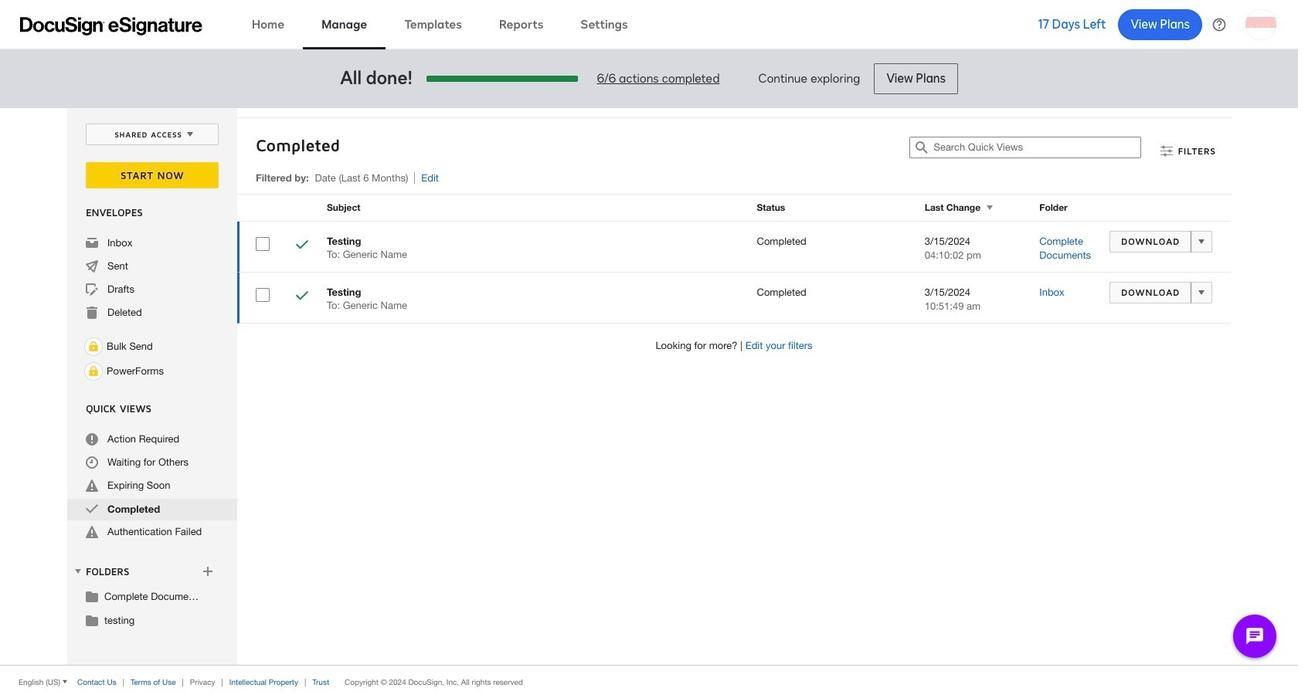 Task type: locate. For each thing, give the bounding box(es) containing it.
folder image
[[86, 615, 98, 627]]

completed image
[[296, 239, 308, 254], [296, 290, 308, 305]]

folder image
[[86, 591, 98, 603]]

your uploaded profile image image
[[1246, 9, 1277, 40]]

secondary navigation region
[[67, 108, 1235, 666]]

alert image
[[86, 480, 98, 492]]

0 vertical spatial completed image
[[296, 239, 308, 254]]

trash image
[[86, 307, 98, 319]]

clock image
[[86, 457, 98, 469]]

1 vertical spatial completed image
[[296, 290, 308, 305]]

completed image
[[86, 503, 98, 516]]

docusign esignature image
[[20, 17, 203, 35]]

sent image
[[86, 261, 98, 273]]

alert image
[[86, 526, 98, 539]]



Task type: vqa. For each thing, say whether or not it's contained in the screenshot.
the trash "image" on the left of page
yes



Task type: describe. For each thing, give the bounding box(es) containing it.
draft image
[[86, 284, 98, 296]]

2 completed image from the top
[[296, 290, 308, 305]]

Search Quick Views text field
[[934, 138, 1141, 158]]

more info region
[[0, 666, 1299, 699]]

lock image
[[84, 338, 103, 356]]

1 completed image from the top
[[296, 239, 308, 254]]

inbox image
[[86, 237, 98, 250]]

view folders image
[[72, 566, 84, 578]]

action required image
[[86, 434, 98, 446]]

lock image
[[84, 363, 103, 381]]



